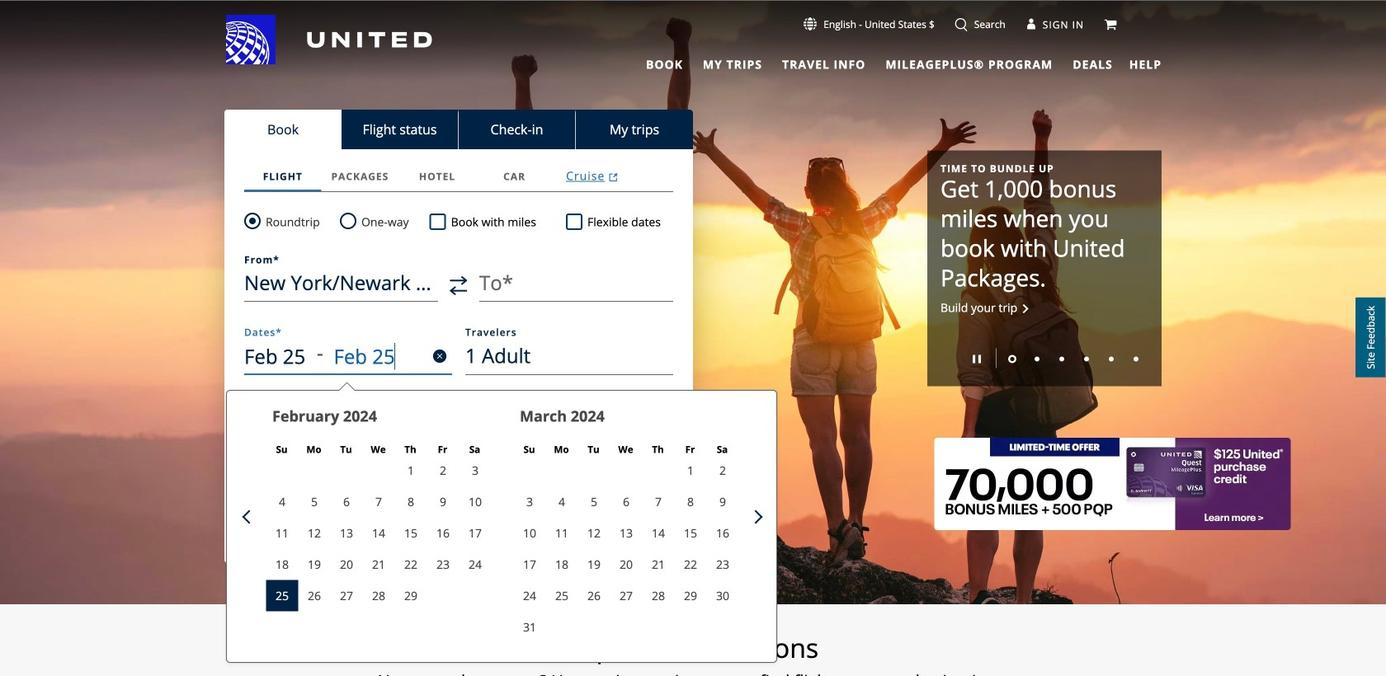 Task type: describe. For each thing, give the bounding box(es) containing it.
move backward to switch to the previous month. image
[[242, 510, 256, 524]]

slide 3 of 6 image
[[1059, 357, 1064, 362]]

Return text field
[[334, 337, 410, 375]]

slide 4 of 6 image
[[1084, 357, 1089, 362]]

currently in english united states	$ enter to change image
[[804, 17, 817, 31]]

reverse origin and destination image
[[450, 276, 468, 296]]

clear dates image
[[433, 350, 446, 363]]

2 vertical spatial tab list
[[244, 161, 673, 192]]

pause image
[[973, 355, 981, 363]]

carousel buttons element
[[941, 343, 1148, 373]]



Task type: locate. For each thing, give the bounding box(es) containing it.
move forward to switch to the next month. image
[[749, 510, 763, 524]]

To* text field
[[479, 264, 673, 302]]

slide 6 of 6 image
[[1134, 357, 1139, 362]]

view cart, click to view list of recently searched saved trips. image
[[1104, 18, 1117, 31]]

calendar application
[[237, 391, 1245, 663]]

slide 1 of 6 image
[[1008, 355, 1016, 363]]

united logo link to homepage image
[[226, 15, 432, 64]]

Depart text field
[[244, 337, 317, 375]]

main content
[[0, 1, 1386, 677]]

not sure where to go? use our interactive map to find flights to great destinations. element
[[130, 672, 1257, 677]]

0 vertical spatial tab list
[[636, 50, 1116, 74]]

enter your departing city, airport name, or airport code. element
[[244, 255, 280, 265]]

slide 2 of 6 image
[[1035, 357, 1040, 362]]

From* text field
[[244, 264, 438, 302]]

tab list
[[636, 50, 1116, 74], [224, 110, 693, 149], [244, 161, 673, 192]]

navigation
[[0, 14, 1386, 74]]

explore destinations element
[[130, 632, 1257, 665]]

slide 5 of 6 image
[[1109, 357, 1114, 362]]

1 vertical spatial tab list
[[224, 110, 693, 149]]



Task type: vqa. For each thing, say whether or not it's contained in the screenshot.
main content
yes



